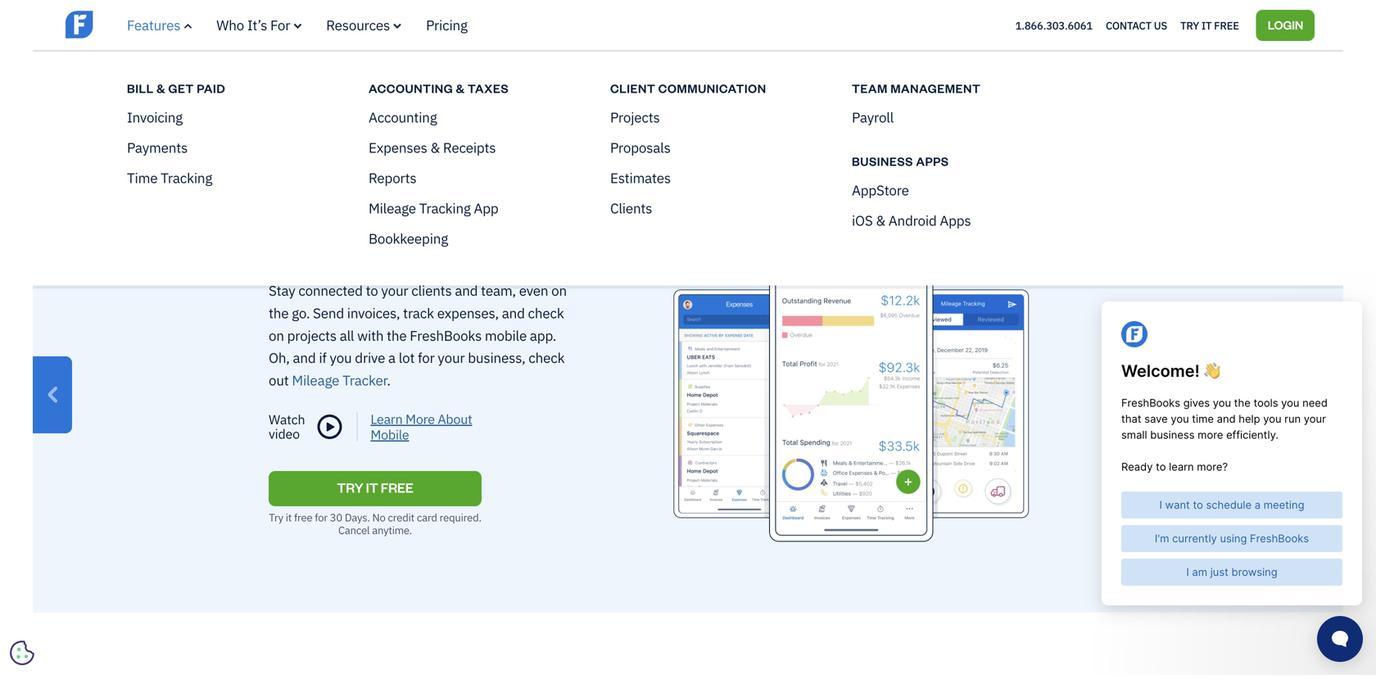 Task type: locate. For each thing, give the bounding box(es) containing it.
features link
[[127, 16, 192, 34]]

clients link
[[610, 198, 819, 218]]

1 vertical spatial it
[[286, 510, 292, 524]]

take
[[269, 246, 312, 271]]

2 horizontal spatial and
[[502, 304, 525, 322]]

0 horizontal spatial projects
[[610, 108, 660, 126]]

& left receipts
[[430, 138, 440, 156]]

0 horizontal spatial and
[[293, 349, 316, 367]]

mileage for mileage tracker .
[[292, 371, 339, 389]]

payroll
[[852, 108, 894, 126]]

try inside try it free for 30 days. no credit card required. cancel anytime.
[[269, 510, 283, 524]]

features down management
[[889, 100, 1001, 137]]

expenses link
[[586, 163, 687, 195]]

it
[[1202, 18, 1212, 32], [286, 510, 292, 524]]

1 vertical spatial accounting link
[[348, 163, 461, 195]]

login link
[[1256, 10, 1315, 41]]

tracking
[[161, 169, 212, 187], [419, 199, 471, 217]]

client communication link
[[610, 79, 819, 97]]

1 horizontal spatial projects link
[[842, 163, 932, 195]]

0 horizontal spatial mileage
[[292, 371, 339, 389]]

projects link down client communication link
[[610, 107, 819, 127]]

team management link
[[852, 79, 1061, 97]]

learn
[[371, 410, 403, 428]]

tracking left app on the left top of page
[[419, 199, 471, 217]]

expenses & receipts link
[[369, 137, 578, 158]]

free
[[294, 510, 312, 524]]

for inside try it free for 30 days. no credit card required. cancel anytime.
[[315, 510, 328, 524]]

try right us
[[1181, 18, 1199, 32]]

on
[[551, 281, 567, 299], [269, 326, 284, 344]]

1 horizontal spatial expenses
[[602, 168, 671, 190]]

accounting link
[[369, 107, 578, 127], [348, 163, 461, 195]]

for left the "30"
[[315, 510, 328, 524]]

it left free
[[1202, 18, 1212, 32]]

try left free at the left of the page
[[269, 510, 283, 524]]

0 vertical spatial projects
[[610, 108, 660, 126]]

1 vertical spatial apps
[[940, 211, 971, 229]]

& right "ios"
[[876, 211, 886, 229]]

0 horizontal spatial try
[[269, 510, 283, 524]]

reports
[[369, 169, 417, 187]]

0 vertical spatial freshbooks
[[315, 246, 419, 271]]

cancel
[[338, 523, 370, 537]]

track
[[403, 304, 434, 322]]

1 horizontal spatial projects
[[857, 168, 916, 190]]

it left free at the left of the page
[[286, 510, 292, 524]]

& for accounting & taxes
[[456, 80, 465, 96]]

apps up appstore link
[[916, 153, 949, 169]]

1 vertical spatial freshbooks
[[410, 326, 482, 344]]

and up mobile
[[502, 304, 525, 322]]

1.866.303.6061 link
[[1016, 18, 1093, 32]]

try
[[337, 479, 363, 496]]

expenses & receipts
[[369, 138, 496, 156]]

0 horizontal spatial expenses
[[369, 138, 427, 156]]

learn more about mobile link
[[357, 410, 505, 443]]

0 horizontal spatial features
[[127, 16, 180, 34]]

your right "to"
[[381, 281, 408, 299]]

freshbooks up "to"
[[315, 246, 419, 271]]

the
[[269, 304, 289, 322], [387, 326, 407, 344]]

anytime.
[[372, 523, 412, 537]]

lot
[[399, 349, 415, 367]]

mobile
[[371, 426, 409, 443]]

for
[[418, 349, 435, 367], [315, 510, 328, 524]]

0 vertical spatial your
[[381, 281, 408, 299]]

expenses up the reports
[[369, 138, 427, 156]]

with
[[357, 326, 384, 344]]

it for free
[[1202, 18, 1212, 32]]

1 vertical spatial tracking
[[419, 199, 471, 217]]

1 horizontal spatial try
[[1181, 18, 1199, 32]]

and left if
[[293, 349, 316, 367]]

projects link up "ios"
[[842, 163, 932, 195]]

& left taxes
[[456, 80, 465, 96]]

and up expenses,
[[455, 281, 478, 299]]

to-
[[447, 100, 484, 137]]

bookkeeping down team
[[716, 100, 883, 137]]

try for try it free
[[1181, 18, 1199, 32]]

1 horizontal spatial mileage
[[369, 199, 416, 217]]

0 vertical spatial the
[[269, 304, 289, 322]]

watch
[[269, 411, 305, 428]]

1 vertical spatial bookkeeping
[[369, 229, 448, 247]]

accounting
[[369, 80, 453, 96], [538, 100, 685, 137], [369, 108, 437, 126], [364, 168, 445, 190]]

accounting link down accounting & taxes link at the left top of page
[[369, 107, 578, 127]]

apps inside business apps link
[[916, 153, 949, 169]]

1 horizontal spatial it
[[1202, 18, 1212, 32]]

0 vertical spatial on
[[551, 281, 567, 299]]

check up app.
[[528, 304, 564, 322]]

0 vertical spatial expenses
[[369, 138, 427, 156]]

1 vertical spatial your
[[438, 349, 465, 367]]

mileage down if
[[292, 371, 339, 389]]

accounting link for expenses & receipts link
[[369, 107, 578, 127]]

mileage
[[369, 199, 416, 217], [292, 371, 339, 389]]

expenses up clients
[[602, 168, 671, 190]]

1 horizontal spatial for
[[418, 349, 435, 367]]

apps
[[916, 153, 949, 169], [940, 211, 971, 229]]

card
[[417, 510, 437, 524]]

freshbooks inside "stay connected to your clients and team, even on the go. send invoices, track expenses, and check on projects all with the freshbooks mobile app. oh, and if you drive a lot for your business, check out"
[[410, 326, 482, 344]]

tracking down payments
[[161, 169, 212, 187]]

& left get
[[157, 80, 165, 96]]

check down app.
[[529, 349, 565, 367]]

0 horizontal spatial it
[[286, 510, 292, 524]]

mileage tracking app link
[[369, 198, 578, 218]]

who
[[216, 16, 244, 34]]

projects down client
[[610, 108, 660, 126]]

oh,
[[269, 349, 290, 367]]

contact
[[1106, 18, 1152, 32]]

1 horizontal spatial tracking
[[419, 199, 471, 217]]

0 horizontal spatial tracking
[[161, 169, 212, 187]]

features up bill
[[127, 16, 180, 34]]

try inside try it free link
[[1181, 18, 1199, 32]]

features
[[127, 16, 180, 34], [889, 100, 1001, 137]]

1 vertical spatial expenses
[[602, 168, 671, 190]]

0 vertical spatial mileage
[[369, 199, 416, 217]]

expenses for expenses
[[602, 168, 671, 190]]

clients
[[610, 199, 652, 217]]

mileage for mileage tracking app
[[369, 199, 416, 217]]

payments
[[127, 138, 188, 156]]

management
[[891, 80, 981, 96]]

1 vertical spatial mileage
[[292, 371, 339, 389]]

0 horizontal spatial bookkeeping
[[369, 229, 448, 247]]

on right even
[[551, 281, 567, 299]]

1 horizontal spatial on
[[551, 281, 567, 299]]

1 vertical spatial and
[[502, 304, 525, 322]]

for inside "stay connected to your clients and team, even on the go. send invoices, track expenses, and check on projects all with the freshbooks mobile app. oh, and if you drive a lot for your business, check out"
[[418, 349, 435, 367]]

.
[[387, 371, 391, 389]]

team management
[[852, 80, 981, 96]]

payments link
[[127, 137, 336, 158]]

it inside try it free for 30 days. no credit card required. cancel anytime.
[[286, 510, 292, 524]]

1 vertical spatial the
[[387, 326, 407, 344]]

invoicing link
[[127, 107, 336, 127]]

1 vertical spatial try
[[269, 510, 283, 524]]

the up a
[[387, 326, 407, 344]]

1 vertical spatial projects link
[[842, 163, 932, 195]]

1 horizontal spatial the
[[387, 326, 407, 344]]

0 vertical spatial projects link
[[610, 107, 819, 127]]

0 vertical spatial check
[[528, 304, 564, 322]]

projects link
[[610, 107, 819, 127], [842, 163, 932, 195]]

0 vertical spatial it
[[1202, 18, 1212, 32]]

1 vertical spatial projects
[[857, 168, 916, 190]]

0 vertical spatial apps
[[916, 153, 949, 169]]

0 vertical spatial and
[[455, 281, 478, 299]]

0 horizontal spatial for
[[315, 510, 328, 524]]

a
[[388, 349, 396, 367]]

accounting link up the mileage tracking app
[[348, 163, 461, 195]]

even
[[519, 281, 548, 299]]

learn more about mobile
[[371, 410, 472, 443]]

proposals
[[610, 138, 671, 156]]

it's
[[247, 16, 267, 34]]

tracker
[[342, 371, 387, 389]]

mileage down the reports
[[369, 199, 416, 217]]

your
[[381, 281, 408, 299], [438, 349, 465, 367]]

bookkeeping down the mileage tracking app
[[369, 229, 448, 247]]

bookkeeping link
[[369, 228, 578, 249]]

0 vertical spatial bookkeeping
[[716, 100, 883, 137]]

to
[[366, 281, 378, 299]]

projects up "ios"
[[857, 168, 916, 190]]

anywhere
[[423, 246, 513, 271]]

1 horizontal spatial features
[[889, 100, 1001, 137]]

30
[[330, 510, 342, 524]]

the left go. in the left top of the page
[[269, 304, 289, 322]]

try
[[1181, 18, 1199, 32], [269, 510, 283, 524]]

projects
[[287, 326, 337, 344]]

0 vertical spatial for
[[418, 349, 435, 367]]

who it's for
[[216, 16, 290, 34]]

accounting up expenses & receipts
[[369, 108, 437, 126]]

apps down appstore link
[[940, 211, 971, 229]]

0 vertical spatial try
[[1181, 18, 1199, 32]]

0 vertical spatial accounting link
[[369, 107, 578, 127]]

login
[[1268, 17, 1303, 32]]

your right the lot
[[438, 349, 465, 367]]

1 vertical spatial for
[[315, 510, 328, 524]]

mobile
[[485, 326, 527, 344]]

bookkeeping
[[716, 100, 883, 137], [369, 229, 448, 247]]

freshbooks down expenses,
[[410, 326, 482, 344]]

time tracking
[[127, 169, 212, 187]]

for right the lot
[[418, 349, 435, 367]]

on up oh,
[[269, 326, 284, 344]]

0 vertical spatial tracking
[[161, 169, 212, 187]]

easy-to-use accounting & bookkeeping features
[[375, 100, 1001, 137]]

1 vertical spatial on
[[269, 326, 284, 344]]

video
[[269, 425, 300, 442]]

try it free
[[1181, 18, 1239, 32]]

1 vertical spatial check
[[529, 349, 565, 367]]

1 vertical spatial features
[[889, 100, 1001, 137]]



Task type: describe. For each thing, give the bounding box(es) containing it.
appstore
[[852, 181, 909, 199]]

drive
[[355, 349, 385, 367]]

estimates
[[610, 169, 671, 187]]

0 horizontal spatial projects link
[[610, 107, 819, 127]]

& for expenses & receipts
[[430, 138, 440, 156]]

more
[[406, 410, 435, 428]]

contact us
[[1106, 18, 1167, 32]]

clients
[[411, 281, 452, 299]]

receipts
[[443, 138, 496, 156]]

you
[[330, 349, 352, 367]]

ios
[[852, 211, 873, 229]]

accounting & taxes
[[369, 80, 509, 96]]

accounting up easy-
[[369, 80, 453, 96]]

mileage tracker link
[[289, 371, 387, 389]]

get
[[168, 80, 194, 96]]

team
[[852, 80, 888, 96]]

accounting down client
[[538, 100, 685, 137]]

1 horizontal spatial bookkeeping
[[716, 100, 883, 137]]

paid
[[197, 80, 225, 96]]

freshbooks logo image
[[66, 9, 193, 40]]

credit
[[388, 510, 415, 524]]

0 horizontal spatial the
[[269, 304, 289, 322]]

pricing link
[[426, 16, 468, 34]]

cookie preferences image
[[10, 641, 34, 665]]

tracking for mileage
[[419, 199, 471, 217]]

expenses,
[[437, 304, 499, 322]]

& for ios & android apps
[[876, 211, 886, 229]]

send
[[313, 304, 344, 322]]

expenses for expenses & receipts
[[369, 138, 427, 156]]

team,
[[481, 281, 516, 299]]

reports link
[[369, 168, 578, 188]]

bill
[[127, 80, 154, 96]]

resources link
[[326, 16, 401, 34]]

communication
[[658, 80, 766, 96]]

bill & get paid
[[127, 80, 225, 96]]

for
[[270, 16, 290, 34]]

try it free for 30 days. no credit card required. cancel anytime.
[[269, 510, 482, 537]]

app.
[[530, 326, 556, 344]]

1 horizontal spatial and
[[455, 281, 478, 299]]

android
[[889, 211, 937, 229]]

it for free
[[286, 510, 292, 524]]

appstore link
[[852, 180, 1061, 200]]

& up "proposals" link
[[691, 100, 711, 137]]

try for try it free for 30 days. no credit card required. cancel anytime.
[[269, 510, 283, 524]]

invoices,
[[347, 304, 400, 322]]

tracking for time
[[161, 169, 212, 187]]

proposals link
[[610, 137, 819, 158]]

apps inside ios & android apps link
[[940, 211, 971, 229]]

days.
[[345, 510, 370, 524]]

watch video
[[269, 411, 305, 442]]

0 horizontal spatial on
[[269, 326, 284, 344]]

stay
[[269, 281, 295, 299]]

bill & get paid link
[[127, 79, 336, 97]]

it
[[366, 479, 378, 496]]

accounting & taxes link
[[369, 79, 578, 97]]

time
[[127, 169, 158, 187]]

if
[[319, 349, 327, 367]]

mileage tracker .
[[289, 371, 391, 389]]

required.
[[440, 510, 482, 524]]

free
[[381, 479, 413, 496]]

try it free
[[337, 479, 413, 496]]

stay connected to your clients and team, even on the go. send invoices, track expenses, and check on projects all with the freshbooks mobile app. oh, and if you drive a lot for your business, check out
[[269, 281, 567, 389]]

contact us link
[[1106, 15, 1167, 36]]

resources
[[326, 16, 390, 34]]

payroll link
[[852, 107, 1061, 127]]

all
[[340, 326, 354, 344]]

invoicing
[[127, 108, 183, 126]]

go.
[[292, 304, 310, 322]]

business apps
[[852, 153, 949, 169]]

business
[[852, 153, 913, 169]]

mileage tracking app
[[369, 199, 499, 217]]

us
[[1154, 18, 1167, 32]]

1.866.303.6061
[[1016, 18, 1093, 32]]

try it free link
[[269, 471, 482, 506]]

easy-
[[375, 100, 447, 137]]

taxes
[[468, 80, 509, 96]]

business,
[[468, 349, 526, 367]]

2 vertical spatial and
[[293, 349, 316, 367]]

cookie consent banner dialog
[[12, 473, 258, 663]]

accounting up the mileage tracking app
[[364, 168, 445, 190]]

pricing
[[426, 16, 468, 34]]

time tracking link
[[127, 168, 336, 188]]

& for bill & get paid
[[157, 80, 165, 96]]

0 vertical spatial features
[[127, 16, 180, 34]]

accounting link for expenses link
[[348, 163, 461, 195]]

1 horizontal spatial your
[[438, 349, 465, 367]]

take freshbooks anywhere
[[269, 246, 513, 271]]

0 horizontal spatial your
[[381, 281, 408, 299]]

use
[[484, 100, 533, 137]]

ios & android apps link
[[852, 210, 1061, 231]]

connected
[[298, 281, 363, 299]]



Task type: vqa. For each thing, say whether or not it's contained in the screenshot.
Contact
yes



